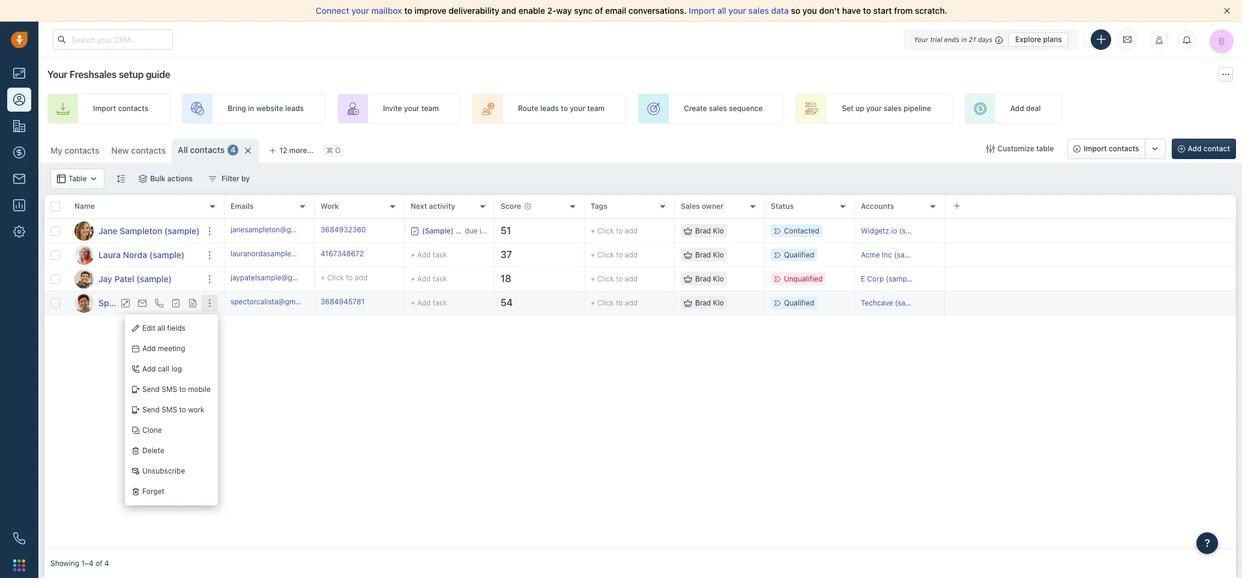 Task type: describe. For each thing, give the bounding box(es) containing it.
corp
[[867, 274, 884, 283]]

3684932360 link
[[321, 224, 366, 237]]

12
[[279, 146, 287, 155]]

add inside add deal link
[[1010, 104, 1024, 113]]

work
[[188, 405, 204, 414]]

+ click to add for 18
[[591, 274, 638, 283]]

j image
[[74, 269, 94, 288]]

sync
[[574, 5, 593, 16]]

from
[[894, 5, 913, 16]]

(sample) for laura norda (sample)
[[149, 249, 185, 260]]

1 team from the left
[[421, 104, 439, 113]]

sms for work
[[162, 405, 177, 414]]

leads inside bring in website leads link
[[285, 104, 304, 113]]

connect your mailbox to improve deliverability and enable 2-way sync of email conversations. import all your sales data so you don't have to start from scratch.
[[316, 5, 947, 16]]

klo for 51
[[713, 226, 724, 235]]

+ click to add for 37
[[591, 250, 638, 259]]

all inside 'menu'
[[157, 324, 165, 333]]

row group containing 51
[[225, 219, 1236, 315]]

import contacts link
[[47, 94, 170, 124]]

bring
[[228, 104, 246, 113]]

brad for 37
[[695, 250, 711, 259]]

import all your sales data link
[[689, 5, 791, 16]]

jane sampleton (sample)
[[98, 225, 200, 236]]

spectorcalista@gmail.com 3684945781
[[231, 297, 365, 306]]

+ add task for 54
[[411, 298, 447, 307]]

2-
[[547, 5, 556, 16]]

sales owner
[[681, 202, 724, 211]]

clone
[[142, 426, 162, 435]]

invite
[[383, 104, 402, 113]]

s image
[[74, 293, 94, 312]]

0 vertical spatial of
[[595, 5, 603, 16]]

table button
[[50, 169, 105, 189]]

plans
[[1043, 35, 1062, 44]]

email image
[[1123, 34, 1132, 45]]

+ click to add for 51
[[591, 226, 638, 235]]

leads inside route leads to your team link
[[540, 104, 559, 113]]

Search your CRM... text field
[[53, 29, 173, 50]]

jay patel (sample)
[[98, 273, 172, 284]]

bring in website leads
[[228, 104, 304, 113]]

add for 18
[[625, 274, 638, 283]]

actions
[[167, 174, 193, 183]]

bulk
[[150, 174, 165, 183]]

cell for 18
[[945, 267, 1236, 291]]

invite your team link
[[337, 94, 460, 124]]

phone element
[[7, 526, 31, 550]]

start
[[873, 5, 892, 16]]

create sales sequence link
[[638, 94, 784, 124]]

container_wx8msf4aqz5i3rn1 image for filter by button
[[208, 175, 217, 183]]

jaypatelsample@gmail.com
[[231, 273, 323, 282]]

klo for 54
[[713, 298, 724, 307]]

press space to select this row. row containing 37
[[225, 243, 1236, 267]]

acme inc (sample)
[[861, 250, 924, 259]]

add meeting
[[142, 344, 185, 353]]

+ add task for 18
[[411, 274, 447, 283]]

container_wx8msf4aqz5i3rn1 image inside bulk actions button
[[139, 175, 147, 183]]

(sample) down e corp (sample) link
[[895, 298, 925, 307]]

laura norda (sample) link
[[98, 249, 185, 261]]

task for 18
[[433, 274, 447, 283]]

bulk actions button
[[131, 169, 201, 189]]

sales inside 'create sales sequence' link
[[709, 104, 727, 113]]

e
[[861, 274, 865, 283]]

customize table
[[998, 144, 1054, 153]]

janesampleton@gmail.com link
[[231, 224, 321, 237]]

row group containing jane sampleton (sample)
[[44, 219, 225, 315]]

brad for 54
[[695, 298, 711, 307]]

cell for 54
[[945, 291, 1236, 315]]

inc
[[882, 250, 892, 259]]

data
[[771, 5, 789, 16]]

edit
[[142, 324, 155, 333]]

bring in website leads link
[[182, 94, 325, 124]]

your left data
[[729, 5, 746, 16]]

sequence
[[729, 104, 763, 113]]

patel
[[114, 273, 134, 284]]

4167348672
[[321, 249, 364, 258]]

pipeline
[[904, 104, 931, 113]]

delete
[[142, 446, 164, 455]]

freshsales
[[70, 69, 117, 80]]

set up your sales pipeline
[[842, 104, 931, 113]]

jay
[[98, 273, 112, 284]]

add call log
[[142, 365, 182, 374]]

fields
[[167, 324, 186, 333]]

click for 37
[[597, 250, 614, 259]]

unqualified
[[784, 274, 823, 283]]

12 more... button
[[263, 142, 320, 159]]

brad klo for 37
[[695, 250, 724, 259]]

contacts inside import contacts link
[[118, 104, 148, 113]]

press space to select this row. row containing jane sampleton (sample)
[[44, 219, 225, 243]]

filter by button
[[201, 169, 258, 189]]

accounts
[[861, 202, 894, 211]]

jane sampleton (sample) link
[[98, 225, 200, 237]]

contacted
[[784, 226, 819, 235]]

style_myh0__igzzd8unmi image
[[117, 174, 125, 183]]

grid containing 51
[[44, 194, 1236, 549]]

acme inc (sample) link
[[861, 250, 924, 259]]

norda
[[123, 249, 147, 260]]

lauranordasample@gmail.com
[[231, 249, 332, 258]]

guide
[[146, 69, 170, 80]]

o
[[335, 146, 341, 155]]

cell for 37
[[945, 243, 1236, 267]]

work
[[321, 202, 339, 211]]

qualified for 37
[[784, 250, 814, 259]]

import contacts for import contacts button
[[1084, 144, 1139, 153]]

emails
[[231, 202, 254, 211]]

send sms to work
[[142, 405, 204, 414]]

jaypatelsample@gmail.com link
[[231, 272, 323, 285]]

janesampleton@gmail.com
[[231, 225, 321, 234]]

send for send sms to work
[[142, 405, 160, 414]]

your right up
[[866, 104, 882, 113]]

+ add task for 37
[[411, 250, 447, 259]]

edit all fields
[[142, 324, 186, 333]]

customize
[[998, 144, 1034, 153]]

jay patel (sample) link
[[98, 273, 172, 285]]

owner
[[702, 202, 724, 211]]

explore plans
[[1015, 35, 1062, 44]]

your left mailbox in the top of the page
[[351, 5, 369, 16]]

task for 37
[[433, 250, 447, 259]]

unsubscribe
[[142, 467, 185, 476]]

sms for mobile
[[162, 385, 177, 394]]

⌘
[[326, 146, 333, 155]]

ends
[[944, 35, 959, 43]]

showing 1–4 of 4
[[50, 559, 109, 568]]

table
[[1036, 144, 1054, 153]]

conversations.
[[628, 5, 687, 16]]

log
[[171, 365, 182, 374]]

setup
[[119, 69, 144, 80]]



Task type: locate. For each thing, give the bounding box(es) containing it.
contact
[[1204, 144, 1230, 153]]

all left data
[[717, 5, 726, 16]]

51
[[501, 225, 511, 236]]

jaypatelsample@gmail.com + click to add
[[231, 273, 368, 282]]

leads right route
[[540, 104, 559, 113]]

spectorcalista@gmail.com
[[231, 297, 320, 306]]

qualified down contacted
[[784, 250, 814, 259]]

1 horizontal spatial all
[[717, 5, 726, 16]]

+ add task
[[411, 250, 447, 259], [411, 274, 447, 283], [411, 298, 447, 307]]

klo
[[713, 226, 724, 235], [713, 250, 724, 259], [713, 274, 724, 283], [713, 298, 724, 307]]

2 task from the top
[[433, 274, 447, 283]]

0 vertical spatial + add task
[[411, 250, 447, 259]]

in left 21
[[961, 35, 967, 43]]

grid
[[44, 194, 1236, 549]]

brad for 18
[[695, 274, 711, 283]]

import for import contacts button
[[1084, 144, 1107, 153]]

1 vertical spatial qualified
[[784, 298, 814, 307]]

call
[[158, 365, 169, 374]]

techcave (sample) link
[[861, 298, 925, 307]]

container_wx8msf4aqz5i3rn1 image for table popup button
[[57, 175, 65, 183]]

brad klo for 18
[[695, 274, 724, 283]]

improve
[[415, 5, 446, 16]]

1 vertical spatial all
[[157, 324, 165, 333]]

1 horizontal spatial of
[[595, 5, 603, 16]]

1 send from the top
[[142, 385, 160, 394]]

cell
[[945, 219, 1236, 243], [945, 243, 1236, 267], [945, 267, 1236, 291], [945, 291, 1236, 315]]

3 cell from the top
[[945, 267, 1236, 291]]

days
[[978, 35, 992, 43]]

your left freshsales on the top left of page
[[47, 69, 67, 80]]

⌘ o
[[326, 146, 341, 155]]

1 brad from the top
[[695, 226, 711, 235]]

press space to select this row. row containing 51
[[225, 219, 1236, 243]]

2 horizontal spatial import
[[1084, 144, 1107, 153]]

0 vertical spatial sms
[[162, 385, 177, 394]]

press space to select this row. row containing 54
[[225, 291, 1236, 315]]

1 qualified from the top
[[784, 250, 814, 259]]

l image
[[74, 245, 94, 264]]

3 task from the top
[[433, 298, 447, 307]]

1 task from the top
[[433, 250, 447, 259]]

4 brad from the top
[[695, 298, 711, 307]]

to
[[404, 5, 412, 16], [863, 5, 871, 16], [561, 104, 568, 113], [616, 226, 623, 235], [616, 250, 623, 259], [346, 273, 353, 282], [616, 274, 623, 283], [616, 298, 623, 307], [179, 385, 186, 394], [179, 405, 186, 414]]

container_wx8msf4aqz5i3rn1 image inside table popup button
[[57, 175, 65, 183]]

3 + add task from the top
[[411, 298, 447, 307]]

1 horizontal spatial team
[[587, 104, 605, 113]]

3 brad from the top
[[695, 274, 711, 283]]

name row
[[44, 195, 225, 219]]

4 brad klo from the top
[[695, 298, 724, 307]]

0 vertical spatial import contacts
[[93, 104, 148, 113]]

import contacts for import contacts link
[[93, 104, 148, 113]]

import right table
[[1084, 144, 1107, 153]]

scratch.
[[915, 5, 947, 16]]

qualified for 54
[[784, 298, 814, 307]]

your for your trial ends in 21 days
[[914, 35, 928, 43]]

enable
[[518, 5, 545, 16]]

1 brad klo from the top
[[695, 226, 724, 235]]

add deal link
[[965, 94, 1062, 124]]

my contacts
[[50, 145, 99, 155]]

2 + add task from the top
[[411, 274, 447, 283]]

route
[[518, 104, 538, 113]]

sms down send sms to mobile on the left bottom of the page
[[162, 405, 177, 414]]

mobile
[[188, 385, 211, 394]]

your right invite
[[404, 104, 419, 113]]

2 team from the left
[[587, 104, 605, 113]]

create
[[684, 104, 707, 113]]

(sample) for jay patel (sample)
[[136, 273, 172, 284]]

0 horizontal spatial 4
[[104, 559, 109, 568]]

set up your sales pipeline link
[[796, 94, 953, 124]]

sales
[[748, 5, 769, 16], [709, 104, 727, 113], [884, 104, 902, 113]]

all
[[717, 5, 726, 16], [157, 324, 165, 333]]

4 klo from the top
[[713, 298, 724, 307]]

container_wx8msf4aqz5i3rn1 image inside table popup button
[[90, 175, 98, 183]]

close image
[[1224, 8, 1230, 14]]

of
[[595, 5, 603, 16], [96, 559, 102, 568]]

add contact button
[[1172, 139, 1236, 159]]

1 cell from the top
[[945, 219, 1236, 243]]

0 horizontal spatial your
[[47, 69, 67, 80]]

(sample) for jane sampleton (sample)
[[164, 225, 200, 236]]

your
[[351, 5, 369, 16], [729, 5, 746, 16], [404, 104, 419, 113], [570, 104, 585, 113], [866, 104, 882, 113]]

leads
[[285, 104, 304, 113], [540, 104, 559, 113]]

bulk actions
[[150, 174, 193, 183]]

add for 37
[[625, 250, 638, 259]]

1 vertical spatial of
[[96, 559, 102, 568]]

3684945781 link
[[321, 296, 365, 309]]

1 vertical spatial sms
[[162, 405, 177, 414]]

qualified down unqualified
[[784, 298, 814, 307]]

import for import contacts link
[[93, 104, 116, 113]]

sales left pipeline
[[884, 104, 902, 113]]

2 + click to add from the top
[[591, 250, 638, 259]]

2 send from the top
[[142, 405, 160, 414]]

my
[[50, 145, 62, 155]]

container_wx8msf4aqz5i3rn1 image
[[986, 145, 995, 153], [57, 175, 65, 183], [208, 175, 217, 183], [684, 275, 692, 283], [684, 299, 692, 307]]

deliverability
[[449, 5, 499, 16]]

brad klo for 51
[[695, 226, 724, 235]]

2 row group from the left
[[225, 219, 1236, 315]]

press space to select this row. row containing jay patel (sample)
[[44, 267, 225, 291]]

4 cell from the top
[[945, 291, 1236, 315]]

send for send sms to mobile
[[142, 385, 160, 394]]

0 horizontal spatial import
[[93, 104, 116, 113]]

0 vertical spatial task
[[433, 250, 447, 259]]

0 vertical spatial your
[[914, 35, 928, 43]]

2 brad klo from the top
[[695, 250, 724, 259]]

connect
[[316, 5, 349, 16]]

(sample) up the acme inc (sample)
[[899, 226, 929, 235]]

invite your team
[[383, 104, 439, 113]]

explore plans link
[[1009, 32, 1069, 47]]

score
[[501, 202, 521, 211]]

cell for 51
[[945, 219, 1236, 243]]

click for 18
[[597, 274, 614, 283]]

new
[[111, 145, 129, 155]]

0 vertical spatial qualified
[[784, 250, 814, 259]]

in
[[961, 35, 967, 43], [248, 104, 254, 113]]

1 leads from the left
[[285, 104, 304, 113]]

container_wx8msf4aqz5i3rn1 image for "customize table" button at the top of the page
[[986, 145, 995, 153]]

send up "clone" on the bottom of page
[[142, 405, 160, 414]]

brad
[[695, 226, 711, 235], [695, 250, 711, 259], [695, 274, 711, 283], [695, 298, 711, 307]]

container_wx8msf4aqz5i3rn1 image
[[90, 175, 98, 183], [139, 175, 147, 183], [411, 227, 419, 235], [684, 227, 692, 235], [684, 251, 692, 259]]

4167348672 link
[[321, 248, 364, 261]]

import contacts group
[[1068, 139, 1166, 159]]

1 + click to add from the top
[[591, 226, 638, 235]]

0 vertical spatial 4
[[231, 146, 236, 155]]

4 up filter by
[[231, 146, 236, 155]]

press space to select this row. row
[[44, 219, 225, 243], [225, 219, 1236, 243], [44, 243, 225, 267], [225, 243, 1236, 267], [44, 267, 225, 291], [225, 267, 1236, 291], [44, 291, 225, 315], [225, 291, 1236, 315]]

deal
[[1026, 104, 1041, 113]]

2 cell from the top
[[945, 243, 1236, 267]]

all
[[178, 145, 188, 155]]

menu containing edit all fields
[[125, 315, 218, 505]]

1 horizontal spatial import
[[689, 5, 715, 16]]

widgetz.io
[[861, 226, 897, 235]]

klo for 18
[[713, 274, 724, 283]]

1 sms from the top
[[162, 385, 177, 394]]

4
[[231, 146, 236, 155], [104, 559, 109, 568]]

2 leads from the left
[[540, 104, 559, 113]]

+
[[591, 226, 595, 235], [411, 250, 415, 259], [591, 250, 595, 259], [321, 273, 325, 282], [411, 274, 415, 283], [591, 274, 595, 283], [411, 298, 415, 307], [591, 298, 595, 307]]

add for 51
[[625, 226, 638, 235]]

3 + click to add from the top
[[591, 274, 638, 283]]

up
[[855, 104, 864, 113]]

explore
[[1015, 35, 1041, 44]]

1 klo from the top
[[713, 226, 724, 235]]

click for 51
[[597, 226, 614, 235]]

add for 54
[[625, 298, 638, 307]]

your left trial
[[914, 35, 928, 43]]

4 right 1–4
[[104, 559, 109, 568]]

1 horizontal spatial 4
[[231, 146, 236, 155]]

1 row group from the left
[[44, 219, 225, 315]]

activity
[[429, 202, 455, 211]]

12 more...
[[279, 146, 314, 155]]

(sample) down jane sampleton (sample) link
[[149, 249, 185, 260]]

import right conversations.
[[689, 5, 715, 16]]

1 vertical spatial import contacts
[[1084, 144, 1139, 153]]

import contacts inside import contacts button
[[1084, 144, 1139, 153]]

0 horizontal spatial of
[[96, 559, 102, 568]]

menu
[[125, 315, 218, 505]]

website
[[256, 104, 283, 113]]

1 vertical spatial your
[[47, 69, 67, 80]]

you
[[803, 5, 817, 16]]

(sample) right 'corp'
[[886, 274, 916, 283]]

contacts
[[118, 104, 148, 113], [1109, 144, 1139, 153], [190, 145, 225, 155], [65, 145, 99, 155], [131, 145, 166, 155]]

your right route
[[570, 104, 585, 113]]

status
[[771, 202, 794, 211]]

brad klo for 54
[[695, 298, 724, 307]]

(sample) for e corp (sample)
[[886, 274, 916, 283]]

click
[[597, 226, 614, 235], [597, 250, 614, 259], [327, 273, 344, 282], [597, 274, 614, 283], [597, 298, 614, 307]]

press space to select this row. row containing laura norda (sample)
[[44, 243, 225, 267]]

0 horizontal spatial sales
[[709, 104, 727, 113]]

row group
[[44, 219, 225, 315], [225, 219, 1236, 315]]

press space to select this row. row containing 18
[[225, 267, 1236, 291]]

laura
[[98, 249, 121, 260]]

1 horizontal spatial leads
[[540, 104, 559, 113]]

1 + add task from the top
[[411, 250, 447, 259]]

of right sync at the left of the page
[[595, 5, 603, 16]]

phone image
[[13, 532, 25, 544]]

+ click to add for 54
[[591, 298, 638, 307]]

click for 54
[[597, 298, 614, 307]]

0 horizontal spatial all
[[157, 324, 165, 333]]

import contacts button
[[1068, 139, 1145, 159]]

54
[[501, 297, 513, 308]]

container_wx8msf4aqz5i3rn1 image inside "customize table" button
[[986, 145, 995, 153]]

sales left data
[[748, 5, 769, 16]]

and
[[501, 5, 516, 16]]

2 qualified from the top
[[784, 298, 814, 307]]

1 vertical spatial send
[[142, 405, 160, 414]]

brad for 51
[[695, 226, 711, 235]]

2 vertical spatial + add task
[[411, 298, 447, 307]]

your for your freshsales setup guide
[[47, 69, 67, 80]]

techcave
[[861, 298, 893, 307]]

2 brad from the top
[[695, 250, 711, 259]]

0 vertical spatial send
[[142, 385, 160, 394]]

3 brad klo from the top
[[695, 274, 724, 283]]

container_wx8msf4aqz5i3rn1 image inside filter by button
[[208, 175, 217, 183]]

sales inside set up your sales pipeline link
[[884, 104, 902, 113]]

18
[[501, 273, 511, 284]]

add inside add contact button
[[1188, 144, 1202, 153]]

j image
[[74, 221, 94, 240]]

new contacts
[[111, 145, 166, 155]]

2 horizontal spatial sales
[[884, 104, 902, 113]]

all contacts link
[[178, 144, 225, 156]]

sms up send sms to work
[[162, 385, 177, 394]]

0 vertical spatial import
[[689, 5, 715, 16]]

2 vertical spatial import
[[1084, 144, 1107, 153]]

task for 54
[[433, 298, 447, 307]]

import
[[689, 5, 715, 16], [93, 104, 116, 113], [1084, 144, 1107, 153]]

of right 1–4
[[96, 559, 102, 568]]

2 klo from the top
[[713, 250, 724, 259]]

all right edit
[[157, 324, 165, 333]]

import inside button
[[1084, 144, 1107, 153]]

sales right create
[[709, 104, 727, 113]]

freshworks switcher image
[[13, 559, 25, 571]]

import contacts inside import contacts link
[[93, 104, 148, 113]]

1 horizontal spatial import contacts
[[1084, 144, 1139, 153]]

(sample) down laura norda (sample) link
[[136, 273, 172, 284]]

techcave (sample)
[[861, 298, 925, 307]]

1 horizontal spatial sales
[[748, 5, 769, 16]]

widgetz.io (sample) link
[[861, 226, 929, 235]]

0 horizontal spatial leads
[[285, 104, 304, 113]]

1 vertical spatial import
[[93, 104, 116, 113]]

4 inside all contacts 4
[[231, 146, 236, 155]]

e corp (sample)
[[861, 274, 916, 283]]

filter by
[[222, 174, 250, 183]]

0 horizontal spatial team
[[421, 104, 439, 113]]

1 vertical spatial + add task
[[411, 274, 447, 283]]

0 vertical spatial in
[[961, 35, 967, 43]]

1 vertical spatial in
[[248, 104, 254, 113]]

send sms to mobile
[[142, 385, 211, 394]]

2 vertical spatial task
[[433, 298, 447, 307]]

widgetz.io (sample)
[[861, 226, 929, 235]]

1 vertical spatial task
[[433, 274, 447, 283]]

klo for 37
[[713, 250, 724, 259]]

next
[[411, 202, 427, 211]]

in right the bring
[[248, 104, 254, 113]]

your
[[914, 35, 928, 43], [47, 69, 67, 80]]

3684932360
[[321, 225, 366, 234]]

0 horizontal spatial in
[[248, 104, 254, 113]]

(sample) for acme inc (sample)
[[894, 250, 924, 259]]

next activity
[[411, 202, 455, 211]]

4 + click to add from the top
[[591, 298, 638, 307]]

(sample) right sampleton at the left top of page
[[164, 225, 200, 236]]

import down your freshsales setup guide
[[93, 104, 116, 113]]

1 horizontal spatial in
[[961, 35, 967, 43]]

1 horizontal spatial your
[[914, 35, 928, 43]]

2 sms from the top
[[162, 405, 177, 414]]

laura norda (sample)
[[98, 249, 185, 260]]

send down 'add call log'
[[142, 385, 160, 394]]

so
[[791, 5, 800, 16]]

3 klo from the top
[[713, 274, 724, 283]]

0 vertical spatial all
[[717, 5, 726, 16]]

lauranordasample@gmail.com link
[[231, 248, 332, 261]]

contacts inside import contacts button
[[1109, 144, 1139, 153]]

leads right the website at the top of the page
[[285, 104, 304, 113]]

1 vertical spatial 4
[[104, 559, 109, 568]]

(sample) right "inc"
[[894, 250, 924, 259]]

0 horizontal spatial import contacts
[[93, 104, 148, 113]]

name column header
[[68, 195, 225, 219]]



Task type: vqa. For each thing, say whether or not it's contained in the screenshot.
Acme
yes



